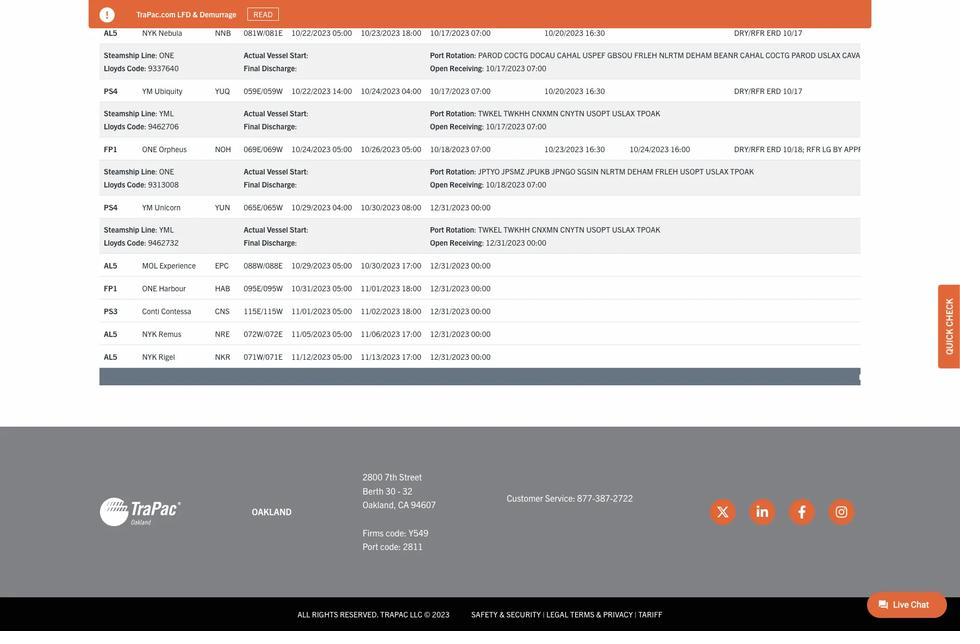 Task type: describe. For each thing, give the bounding box(es) containing it.
start for steamship line : yml lloyds code : 9462732
[[290, 225, 307, 235]]

2 | from the left
[[635, 610, 637, 619]]

lloyds for steamship line : yml lloyds code : 9462706
[[104, 121, 125, 131]]

059e/059w
[[244, 86, 283, 96]]

oakland image
[[100, 497, 181, 528]]

port for port rotation : parod coctg docau cahal uspef gbsou frleh nlrtm deham beanr cahal coctg parod uslax cavan usopt tpoak open receiving : 10/17/2023 07:00
[[430, 50, 444, 60]]

approval
[[844, 144, 881, 154]]

17:00 for 11/06/2023 17:00
[[402, 329, 422, 339]]

11/12/2023 05:00
[[292, 352, 352, 362]]

rigel
[[159, 352, 175, 362]]

uslax inside port rotation : twkel twkhh cnxmn cnytn usopt uslax tpoak open receiving : 12/31/2023 00:00
[[612, 225, 635, 235]]

05:00 for 10/31/2023 05:00
[[333, 283, 352, 293]]

10/17 for 10/24/2023 04:00
[[783, 86, 803, 96]]

records
[[859, 372, 887, 382]]

94607
[[411, 500, 436, 510]]

contessa
[[161, 306, 191, 316]]

10/17/2023 inside "port rotation : parod coctg docau cahal uspef gbsou frleh nlrtm deham beanr cahal coctg parod uslax cavan usopt tpoak open receiving : 10/17/2023 07:00"
[[486, 63, 525, 73]]

10/17/2023 07:00 for 10/23/2023 18:00
[[430, 28, 491, 37]]

uslax inside "port rotation : parod coctg docau cahal uspef gbsou frleh nlrtm deham beanr cahal coctg parod uslax cavan usopt tpoak open receiving : 10/17/2023 07:00"
[[818, 50, 841, 60]]

actual for steamship line : one lloyds code : 9313008
[[244, 167, 265, 176]]

10/29/2023 05:00
[[292, 260, 352, 270]]

2800
[[363, 472, 383, 483]]

00:00 for 11/06/2023 17:00
[[471, 329, 491, 339]]

open inside "port rotation : parod coctg docau cahal uspef gbsou frleh nlrtm deham beanr cahal coctg parod uslax cavan usopt tpoak open receiving : 10/17/2023 07:00"
[[430, 63, 448, 73]]

y549
[[409, 527, 429, 538]]

epc
[[215, 260, 229, 270]]

usopt inside "port rotation : parod coctg docau cahal uspef gbsou frleh nlrtm deham beanr cahal coctg parod uslax cavan usopt tpoak open receiving : 10/17/2023 07:00"
[[868, 50, 892, 60]]

1 vertical spatial code:
[[380, 541, 401, 552]]

07:00 inside port rotation : twkel twkhh cnxmn cnytn usopt uslax tpoak open receiving : 10/17/2023 07:00
[[527, 121, 547, 131]]

actual for steamship line : one lloyds code : 9337640
[[244, 50, 265, 60]]

11/01/2023 for 11/01/2023 05:00
[[292, 306, 331, 316]]

©
[[424, 610, 431, 619]]

port inside firms code:  y549 port code:  2811
[[363, 541, 378, 552]]

read
[[254, 9, 273, 19]]

lfd
[[177, 9, 191, 19]]

security
[[507, 610, 541, 619]]

cnxmn for : 10/17/2023 07:00
[[532, 108, 559, 118]]

erd for 18:00
[[767, 28, 781, 37]]

2 parod from the left
[[792, 50, 816, 60]]

08:00
[[402, 202, 422, 212]]

demurrage
[[200, 9, 237, 19]]

rights
[[312, 610, 338, 619]]

service:
[[545, 493, 576, 503]]

one orpheus
[[142, 144, 187, 154]]

-
[[398, 486, 401, 496]]

all rights reserved. trapac llc © 2023
[[298, 610, 450, 619]]

jpngo
[[552, 167, 576, 176]]

1 | from the left
[[543, 610, 545, 619]]

cnytn for : 10/17/2023 07:00
[[560, 108, 585, 118]]

customer service: 877-387-2722
[[507, 493, 633, 503]]

ym for ym unicorn
[[142, 202, 153, 212]]

conti
[[142, 306, 159, 316]]

10/17/2023 inside port rotation : twkel twkhh cnxmn cnytn usopt uslax tpoak open receiving : 10/17/2023 07:00
[[486, 121, 525, 131]]

00:00 for 11/01/2023 18:00
[[471, 283, 491, 293]]

legal
[[547, 610, 569, 619]]

code for steamship line : yml lloyds code : 9462706
[[127, 121, 144, 131]]

11/06/2023
[[361, 329, 400, 339]]

11/01/2023 for 11/01/2023 18:00
[[361, 283, 400, 293]]

firms code:  y549 port code:  2811
[[363, 527, 429, 552]]

10/24/2023 for 10/24/2023 05:00
[[292, 144, 331, 154]]

05:00 for 11/12/2023 05:00
[[333, 352, 352, 362]]

one harbour
[[142, 283, 186, 293]]

387-
[[595, 493, 613, 503]]

ym unicorn
[[142, 202, 181, 212]]

10/20/2023 for 10/23/2023 18:00
[[545, 28, 584, 37]]

07:00 inside "port rotation : parod coctg docau cahal uspef gbsou frleh nlrtm deham beanr cahal coctg parod uslax cavan usopt tpoak open receiving : 10/17/2023 07:00"
[[527, 63, 547, 73]]

05:00 for 11/05/2023 05:00
[[333, 329, 352, 339]]

al5 for mol experience
[[104, 260, 117, 270]]

00:00 for 11/13/2023 17:00
[[471, 352, 491, 362]]

04:00 for 10/24/2023 04:00
[[402, 86, 422, 96]]

privacy
[[603, 610, 633, 619]]

uslax inside port rotation : twkel twkhh cnxmn cnytn usopt uslax tpoak open receiving : 10/17/2023 07:00
[[612, 108, 635, 118]]

discharge for steamship line : yml lloyds code : 9462706
[[262, 121, 295, 131]]

10/23/2023 for 10/23/2023 18:00
[[361, 28, 400, 37]]

0 vertical spatial code:
[[386, 527, 407, 538]]

oakland
[[252, 506, 292, 517]]

usopt inside the 'port rotation : jptyo jpsmz jpukb jpngo sgsin nlrtm deham frleh usopt uslax tpoak open receiving : 10/18/2023 07:00'
[[680, 167, 704, 176]]

11/01/2023 18:00
[[361, 283, 422, 293]]

05:00 for 10/26/2023 05:00
[[402, 144, 422, 154]]

vessel for steamship line : yml lloyds code : 9462732
[[267, 225, 288, 235]]

nyk for nyk rigel
[[142, 352, 157, 362]]

lloyds code : 9321237
[[104, 5, 179, 15]]

lg
[[823, 144, 832, 154]]

experience
[[159, 260, 196, 270]]

1 parod from the left
[[478, 50, 503, 60]]

twkhh for 10/17/2023
[[504, 108, 530, 118]]

12/31/2023 00:00 for 11/06/2023 17:00
[[430, 329, 491, 339]]

all
[[298, 610, 310, 619]]

10/24/2023 16:00
[[630, 144, 690, 154]]

nyk nebula
[[142, 28, 182, 37]]

05:00 for 10/29/2023 05:00
[[333, 260, 352, 270]]

steamship for steamship line : one lloyds code : 9313008
[[104, 167, 139, 176]]

18:00 for 11/01/2023 18:00
[[402, 283, 422, 293]]

gbsou
[[608, 50, 633, 60]]

17:00 for 10/30/2023 17:00
[[402, 260, 422, 270]]

start for steamship line : one lloyds code : 9313008
[[290, 167, 307, 176]]

final for steamship line : yml lloyds code : 9462706
[[244, 121, 260, 131]]

open inside the 'port rotation : jptyo jpsmz jpukb jpngo sgsin nlrtm deham frleh usopt uslax tpoak open receiving : 10/18/2023 07:00'
[[430, 180, 448, 189]]

10/30/2023 08:00
[[361, 202, 422, 212]]

1 cahal from the left
[[557, 50, 581, 60]]

11/02/2023 18:00
[[361, 306, 422, 316]]

dry/rfr erd 10/17 for 10/24/2023 04:00
[[734, 86, 803, 96]]

discharge for steamship line : one lloyds code : 9313008
[[262, 180, 295, 189]]

final discharge
[[244, 5, 295, 15]]

fp1 for one harbour
[[104, 283, 117, 293]]

trapac.com lfd & demurrage
[[137, 9, 237, 19]]

erd for 04:00
[[767, 86, 781, 96]]

one left orpheus
[[142, 144, 157, 154]]

nlrtm inside the 'port rotation : jptyo jpsmz jpukb jpngo sgsin nlrtm deham frleh usopt uslax tpoak open receiving : 10/18/2023 07:00'
[[601, 167, 626, 176]]

12/31/2023 for 11/13/2023 17:00
[[430, 352, 469, 362]]

dry/rfr for 10/24/2023 04:00
[[734, 86, 765, 96]]

lloyds for steamship line : yml lloyds code : 9462732
[[104, 238, 125, 248]]

10/23/2023 for 10/23/2023 16:30
[[545, 144, 584, 154]]

port for port rotation : twkel twkhh cnxmn cnytn usopt uslax tpoak open receiving : 10/17/2023 07:00
[[430, 108, 444, 118]]

00:00 for 11/02/2023 18:00
[[471, 306, 491, 316]]

10/22/2023 14:00
[[292, 86, 352, 96]]

11/12/2023
[[292, 352, 331, 362]]

steamship line : one lloyds code : 9313008
[[104, 167, 179, 189]]

port rotation : twkel twkhh cnxmn cnytn usopt uslax tpoak open receiving : 10/17/2023 07:00
[[430, 108, 661, 131]]

reserved.
[[340, 610, 379, 619]]

start for steamship line : yml lloyds code : 9462706
[[290, 108, 307, 118]]

16:00
[[671, 144, 690, 154]]

2 cahal from the left
[[740, 50, 764, 60]]

safety & security link
[[472, 610, 541, 619]]

10/26/2023
[[361, 144, 400, 154]]

discharge for steamship line : yml lloyds code : 9462732
[[262, 238, 295, 248]]

receiving inside the 'port rotation : jptyo jpsmz jpukb jpngo sgsin nlrtm deham frleh usopt uslax tpoak open receiving : 10/18/2023 07:00'
[[450, 180, 482, 189]]

1 discharge from the top
[[262, 5, 295, 15]]

receiving inside port rotation : twkel twkhh cnxmn cnytn usopt uslax tpoak open receiving : 12/31/2023 00:00
[[450, 238, 482, 248]]

10/22/2023 for 10/22/2023 05:00
[[292, 28, 331, 37]]

jptyo
[[478, 167, 500, 176]]

2 coctg from the left
[[766, 50, 790, 60]]

07:00 inside the 'port rotation : jptyo jpsmz jpukb jpngo sgsin nlrtm deham frleh usopt uslax tpoak open receiving : 10/18/2023 07:00'
[[527, 180, 547, 189]]

code for steamship line : one lloyds code : 9337640
[[127, 63, 144, 73]]

11/13/2023
[[361, 352, 400, 362]]

dry/rfr for 10/23/2023 18:00
[[734, 28, 765, 37]]

records displayed :
[[859, 372, 926, 382]]

footer containing 2800 7th street
[[0, 427, 960, 631]]

081w/081e
[[244, 28, 283, 37]]

unicorn
[[155, 202, 181, 212]]

actual for steamship line : yml lloyds code : 9462706
[[244, 108, 265, 118]]

0 horizontal spatial &
[[193, 9, 198, 19]]

ps4 for ym unicorn
[[104, 202, 118, 212]]

00:00 for 10/30/2023 08:00
[[471, 202, 491, 212]]

10/18;
[[783, 144, 805, 154]]

12/31/2023 for 11/06/2023 17:00
[[430, 329, 469, 339]]

berth
[[363, 486, 384, 496]]

code for steamship line : one lloyds code : 9313008
[[127, 180, 144, 189]]

10/30/2023 for 10/30/2023 08:00
[[361, 202, 400, 212]]

final for steamship line : yml lloyds code : 9462732
[[244, 238, 260, 248]]

oakland,
[[363, 500, 396, 510]]

cnxmn for : 12/31/2023 00:00
[[532, 225, 559, 235]]

ps4 for ym ubiquity
[[104, 86, 118, 96]]

065e/065w
[[244, 202, 283, 212]]

1 final from the top
[[244, 5, 260, 15]]

trapac
[[380, 610, 408, 619]]

05:00 for 11/01/2023 05:00
[[333, 306, 352, 316]]

069e/069w
[[244, 144, 283, 154]]

9321237
[[148, 5, 179, 15]]

30
[[386, 486, 396, 496]]

072w/072e
[[244, 329, 283, 339]]

11/05/2023
[[292, 329, 331, 339]]

12/31/2023 00:00 for 11/13/2023 17:00
[[430, 352, 491, 362]]

vessel for steamship line : one lloyds code : 9313008
[[267, 167, 288, 176]]

safety & security | legal terms & privacy | tariff
[[472, 610, 663, 619]]

actual vessel start : final discharge : for : 9462732
[[244, 225, 309, 248]]

16:30 for 10/26/2023 05:00
[[586, 144, 605, 154]]

al5 for nyk rigel
[[104, 352, 117, 362]]

llc
[[410, 610, 423, 619]]

safety
[[472, 610, 498, 619]]

115e/115w
[[244, 306, 283, 316]]

sgsin
[[577, 167, 599, 176]]

receiving inside port rotation : twkel twkhh cnxmn cnytn usopt uslax tpoak open receiving : 10/17/2023 07:00
[[450, 121, 482, 131]]

vessel for steamship line : one lloyds code : 9337640
[[267, 50, 288, 60]]

twkhh for 12/31/2023
[[504, 225, 530, 235]]

11/01/2023 05:00
[[292, 306, 352, 316]]

check
[[944, 298, 955, 327]]

usopt inside port rotation : twkel twkhh cnxmn cnytn usopt uslax tpoak open receiving : 12/31/2023 00:00
[[587, 225, 611, 235]]

customer
[[507, 493, 543, 503]]



Task type: vqa. For each thing, say whether or not it's contained in the screenshot.


Task type: locate. For each thing, give the bounding box(es) containing it.
7th
[[385, 472, 397, 483]]

0 horizontal spatial parod
[[478, 50, 503, 60]]

0 vertical spatial cnytn
[[560, 108, 585, 118]]

2 vertical spatial nyk
[[142, 352, 157, 362]]

071w/071e
[[244, 352, 283, 362]]

1 start from the top
[[290, 50, 307, 60]]

one left harbour
[[142, 283, 157, 293]]

0 vertical spatial 18:00
[[402, 28, 422, 37]]

cnytn inside port rotation : twkel twkhh cnxmn cnytn usopt uslax tpoak open receiving : 12/31/2023 00:00
[[560, 225, 585, 235]]

1 al5 from the top
[[104, 28, 117, 37]]

0 horizontal spatial |
[[543, 610, 545, 619]]

10/30/2023 left 08:00
[[361, 202, 400, 212]]

displayed
[[888, 372, 921, 382]]

yml for steamship line : yml lloyds code : 9462706
[[159, 108, 174, 118]]

1 vertical spatial 10/17
[[783, 86, 803, 96]]

1 vertical spatial 16:30
[[586, 86, 605, 96]]

cnytn for : 12/31/2023 00:00
[[560, 225, 585, 235]]

one up 9313008 in the left of the page
[[159, 167, 174, 176]]

discharge up "088w/088e"
[[262, 238, 295, 248]]

one inside steamship line : one lloyds code : 9337640
[[159, 50, 174, 60]]

1 vertical spatial dry/rfr
[[734, 86, 765, 96]]

1 vertical spatial 18:00
[[402, 283, 422, 293]]

16:30 for 10/23/2023 18:00
[[586, 28, 605, 37]]

1 10/20/2023 16:30 from the top
[[545, 28, 605, 37]]

firms
[[363, 527, 384, 538]]

10/29/2023 for 10/29/2023 04:00
[[292, 202, 331, 212]]

0 horizontal spatial nlrtm
[[601, 167, 626, 176]]

code: down firms
[[380, 541, 401, 552]]

3 lloyds from the top
[[104, 121, 125, 131]]

rotation for port rotation : jptyo jpsmz jpukb jpngo sgsin nlrtm deham frleh usopt uslax tpoak open receiving : 10/18/2023 07:00
[[446, 167, 474, 176]]

coctg right beanr
[[766, 50, 790, 60]]

1 vessel from the top
[[267, 50, 288, 60]]

actual vessel start : final discharge : up "088w/088e"
[[244, 225, 309, 248]]

9462732
[[148, 238, 179, 248]]

2 10/22/2023 from the top
[[292, 86, 331, 96]]

05:00 down 10/29/2023 05:00
[[333, 283, 352, 293]]

footer
[[0, 427, 960, 631]]

rotation for port rotation : twkel twkhh cnxmn cnytn usopt uslax tpoak open receiving : 10/17/2023 07:00
[[446, 108, 474, 118]]

0 vertical spatial 10/30/2023
[[361, 202, 400, 212]]

1 vertical spatial deham
[[627, 167, 654, 176]]

read link
[[247, 8, 279, 21]]

ym for ym ubiquity
[[142, 86, 153, 96]]

1 vertical spatial ym
[[142, 202, 153, 212]]

legal terms & privacy link
[[547, 610, 633, 619]]

actual vessel start : final discharge : down 069e/069w at the left of the page
[[244, 167, 309, 189]]

05:00 down 11/05/2023 05:00
[[333, 352, 352, 362]]

10/20/2023 16:30 for 04:00
[[545, 86, 605, 96]]

fp1 for one orpheus
[[104, 144, 117, 154]]

2 fp1 from the top
[[104, 283, 117, 293]]

1 10/17/2023 07:00 from the top
[[430, 28, 491, 37]]

0 vertical spatial nyk
[[142, 28, 157, 37]]

vessel down 059e/059w
[[267, 108, 288, 118]]

dry/rfr down beanr
[[734, 86, 765, 96]]

cahal
[[557, 50, 581, 60], [740, 50, 764, 60]]

12/31/2023 inside port rotation : twkel twkhh cnxmn cnytn usopt uslax tpoak open receiving : 12/31/2023 00:00
[[486, 238, 525, 248]]

start down 10/24/2023 05:00
[[290, 167, 307, 176]]

10/18/2023 inside the 'port rotation : jptyo jpsmz jpukb jpngo sgsin nlrtm deham frleh usopt uslax tpoak open receiving : 10/18/2023 07:00'
[[486, 180, 525, 189]]

lloyds left 9462732
[[104, 238, 125, 248]]

nyk
[[142, 28, 157, 37], [142, 329, 157, 339], [142, 352, 157, 362]]

cnxmn inside port rotation : twkel twkhh cnxmn cnytn usopt uslax tpoak open receiving : 10/17/2023 07:00
[[532, 108, 559, 118]]

steamship inside steamship line : yml lloyds code : 9462732
[[104, 225, 139, 235]]

line up "9462706"
[[141, 108, 155, 118]]

cahal left uspef
[[557, 50, 581, 60]]

nyk for nyk nebula
[[142, 28, 157, 37]]

2 horizontal spatial 10/24/2023
[[630, 144, 669, 154]]

tpoak inside port rotation : twkel twkhh cnxmn cnytn usopt uslax tpoak open receiving : 12/31/2023 00:00
[[637, 225, 661, 235]]

1 horizontal spatial 11/01/2023
[[361, 283, 400, 293]]

code inside steamship line : one lloyds code : 9337640
[[127, 63, 144, 73]]

1 horizontal spatial cahal
[[740, 50, 764, 60]]

0 horizontal spatial 10/23/2023
[[361, 28, 400, 37]]

0 vertical spatial deham
[[686, 50, 712, 60]]

1 10/20/2023 from the top
[[545, 28, 584, 37]]

1 10/22/2023 from the top
[[292, 28, 331, 37]]

5 lloyds from the top
[[104, 238, 125, 248]]

4 vessel from the top
[[267, 225, 288, 235]]

lloyds left 9337640
[[104, 63, 125, 73]]

2722
[[613, 493, 633, 503]]

3 vessel from the top
[[267, 167, 288, 176]]

nyk rigel
[[142, 352, 175, 362]]

10/23/2023 18:00
[[361, 28, 422, 37]]

0 vertical spatial nlrtm
[[659, 50, 684, 60]]

10/17
[[783, 28, 803, 37], [783, 86, 803, 96]]

vessel down 065e/065w
[[267, 225, 288, 235]]

2 twkhh from the top
[[504, 225, 530, 235]]

16:30 down uspef
[[586, 86, 605, 96]]

2 actual from the top
[[244, 108, 265, 118]]

0 horizontal spatial coctg
[[504, 50, 528, 60]]

17:00 for 11/13/2023 17:00
[[402, 352, 422, 362]]

17:00 down 11/06/2023 17:00
[[402, 352, 422, 362]]

| left legal
[[543, 610, 545, 619]]

1 steamship from the top
[[104, 50, 139, 60]]

1 vertical spatial 10/17/2023 07:00
[[430, 86, 491, 96]]

1 vertical spatial cnxmn
[[532, 225, 559, 235]]

2800 7th street berth 30 - 32 oakland, ca 94607
[[363, 472, 436, 510]]

10/24/2023 for 10/24/2023 16:00
[[630, 144, 669, 154]]

2 nyk from the top
[[142, 329, 157, 339]]

solid image
[[100, 8, 115, 23]]

10/17/2023
[[430, 28, 469, 37], [486, 63, 525, 73], [430, 86, 469, 96], [486, 121, 525, 131]]

1 vertical spatial 10/22/2023
[[292, 86, 331, 96]]

17:00 up '11/01/2023 18:00'
[[402, 260, 422, 270]]

3 erd from the top
[[767, 144, 781, 154]]

usopt down 16:00
[[680, 167, 704, 176]]

code left 9337640
[[127, 63, 144, 73]]

vessel for steamship line : yml lloyds code : 9462706
[[267, 108, 288, 118]]

uslax inside the 'port rotation : jptyo jpsmz jpukb jpngo sgsin nlrtm deham frleh usopt uslax tpoak open receiving : 10/18/2023 07:00'
[[706, 167, 729, 176]]

parod left docau
[[478, 50, 503, 60]]

harbour
[[159, 283, 186, 293]]

dry/rfr up beanr
[[734, 28, 765, 37]]

nyk left the "remus"
[[142, 329, 157, 339]]

05:00 up 11/05/2023 05:00
[[333, 306, 352, 316]]

code inside steamship line : yml lloyds code : 9462732
[[127, 238, 144, 248]]

2 18:00 from the top
[[402, 283, 422, 293]]

05:00 up 10/31/2023 05:00
[[333, 260, 352, 270]]

1 horizontal spatial 10/18/2023
[[486, 180, 525, 189]]

0 vertical spatial 10/20/2023
[[545, 28, 584, 37]]

10/29/2023 right 065e/065w
[[292, 202, 331, 212]]

uspef
[[583, 50, 606, 60]]

actual vessel start : final discharge : for : 9462706
[[244, 108, 309, 131]]

4 code from the top
[[127, 180, 144, 189]]

2 vertical spatial 18:00
[[402, 306, 422, 316]]

3 steamship from the top
[[104, 167, 139, 176]]

frleh inside the 'port rotation : jptyo jpsmz jpukb jpngo sgsin nlrtm deham frleh usopt uslax tpoak open receiving : 10/18/2023 07:00'
[[655, 167, 678, 176]]

10/24/2023 05:00
[[292, 144, 352, 154]]

| left tariff link
[[635, 610, 637, 619]]

actual down 065e/065w
[[244, 225, 265, 235]]

0 vertical spatial cnxmn
[[532, 108, 559, 118]]

2 al5 from the top
[[104, 260, 117, 270]]

0 vertical spatial fp1
[[104, 144, 117, 154]]

4 12/31/2023 00:00 from the top
[[430, 306, 491, 316]]

12/31/2023 for 10/30/2023 17:00
[[430, 260, 469, 270]]

tpoak inside "port rotation : parod coctg docau cahal uspef gbsou frleh nlrtm deham beanr cahal coctg parod uslax cavan usopt tpoak open receiving : 10/17/2023 07:00"
[[894, 50, 917, 60]]

0 vertical spatial twkhh
[[504, 108, 530, 118]]

line inside steamship line : one lloyds code : 9337640
[[141, 50, 155, 60]]

4 final from the top
[[244, 180, 260, 189]]

twkel inside port rotation : twkel twkhh cnxmn cnytn usopt uslax tpoak open receiving : 12/31/2023 00:00
[[478, 225, 502, 235]]

discharge up 059e/059w
[[262, 63, 295, 73]]

ym left unicorn
[[142, 202, 153, 212]]

1 horizontal spatial 04:00
[[402, 86, 422, 96]]

10/17 for 10/23/2023 18:00
[[783, 28, 803, 37]]

final up 065e/065w
[[244, 180, 260, 189]]

0 vertical spatial 10/20/2023 16:30
[[545, 28, 605, 37]]

start down the 10/22/2023 14:00
[[290, 108, 307, 118]]

2 cnytn from the top
[[560, 225, 585, 235]]

discharge
[[262, 5, 295, 15], [262, 63, 295, 73], [262, 121, 295, 131], [262, 180, 295, 189], [262, 238, 295, 248]]

frleh down 10/24/2023 16:00
[[655, 167, 678, 176]]

code inside 'steamship line : yml lloyds code : 9462706'
[[127, 121, 144, 131]]

1 horizontal spatial 10/23/2023
[[545, 144, 584, 154]]

erd
[[767, 28, 781, 37], [767, 86, 781, 96], [767, 144, 781, 154]]

actual vessel start : final discharge : down 059e/059w
[[244, 108, 309, 131]]

1 horizontal spatial deham
[[686, 50, 712, 60]]

steamship line : yml lloyds code : 9462732
[[104, 225, 179, 248]]

4 receiving from the top
[[450, 238, 482, 248]]

0 vertical spatial 16:30
[[586, 28, 605, 37]]

mol
[[142, 260, 158, 270]]

0 horizontal spatial 10/18/2023
[[430, 144, 469, 154]]

10/20/2023 16:30 up uspef
[[545, 28, 605, 37]]

0 vertical spatial 10/22/2023
[[292, 28, 331, 37]]

rotation for port rotation : twkel twkhh cnxmn cnytn usopt uslax tpoak open receiving : 12/31/2023 00:00
[[446, 225, 474, 235]]

code left 9313008 in the left of the page
[[127, 180, 144, 189]]

tpoak inside port rotation : twkel twkhh cnxmn cnytn usopt uslax tpoak open receiving : 10/17/2023 07:00
[[637, 108, 661, 118]]

10/26/2023 05:00
[[361, 144, 422, 154]]

ca
[[398, 500, 409, 510]]

1 vertical spatial twkel
[[478, 225, 502, 235]]

nlrtm right sgsin
[[601, 167, 626, 176]]

orpheus
[[159, 144, 187, 154]]

one inside steamship line : one lloyds code : 9313008
[[159, 167, 174, 176]]

2 steamship from the top
[[104, 108, 139, 118]]

16:30 up uspef
[[586, 28, 605, 37]]

line for 9462732
[[141, 225, 155, 235]]

hab
[[215, 283, 230, 293]]

2 10/20/2023 from the top
[[545, 86, 584, 96]]

3 receiving from the top
[[450, 180, 482, 189]]

noh
[[215, 144, 231, 154]]

0 vertical spatial dry/rfr
[[734, 28, 765, 37]]

0 horizontal spatial cahal
[[557, 50, 581, 60]]

1 horizontal spatial parod
[[792, 50, 816, 60]]

10/23/2023
[[361, 28, 400, 37], [545, 144, 584, 154]]

deham inside the 'port rotation : jptyo jpsmz jpukb jpngo sgsin nlrtm deham frleh usopt uslax tpoak open receiving : 10/18/2023 07:00'
[[627, 167, 654, 176]]

12/31/2023 for 11/01/2023 18:00
[[430, 283, 469, 293]]

4 start from the top
[[290, 225, 307, 235]]

nlrtm inside "port rotation : parod coctg docau cahal uspef gbsou frleh nlrtm deham beanr cahal coctg parod uslax cavan usopt tpoak open receiving : 10/17/2023 07:00"
[[659, 50, 684, 60]]

1 vertical spatial 10/18/2023
[[486, 180, 525, 189]]

2 yml from the top
[[159, 225, 174, 235]]

0 horizontal spatial 04:00
[[333, 202, 352, 212]]

code
[[127, 5, 144, 15], [127, 63, 144, 73], [127, 121, 144, 131], [127, 180, 144, 189], [127, 238, 144, 248]]

final for steamship line : one lloyds code : 9313008
[[244, 180, 260, 189]]

0 horizontal spatial deham
[[627, 167, 654, 176]]

1 dry/rfr erd 10/17 from the top
[[734, 28, 803, 37]]

10/29/2023 up the 10/31/2023
[[292, 260, 331, 270]]

1 twkel from the top
[[478, 108, 502, 118]]

10/17/2023 07:00 for 10/24/2023 04:00
[[430, 86, 491, 96]]

3 dry/rfr from the top
[[734, 144, 765, 154]]

cnytn inside port rotation : twkel twkhh cnxmn cnytn usopt uslax tpoak open receiving : 10/17/2023 07:00
[[560, 108, 585, 118]]

6 12/31/2023 00:00 from the top
[[430, 352, 491, 362]]

1 line from the top
[[141, 50, 155, 60]]

0 vertical spatial twkel
[[478, 108, 502, 118]]

usopt right cavan
[[868, 50, 892, 60]]

0 vertical spatial erd
[[767, 28, 781, 37]]

2 10/29/2023 from the top
[[292, 260, 331, 270]]

tariff
[[639, 610, 663, 619]]

10/30/2023 up '11/01/2023 18:00'
[[361, 260, 400, 270]]

3 17:00 from the top
[[402, 352, 422, 362]]

actual for steamship line : yml lloyds code : 9462732
[[244, 225, 265, 235]]

1 vertical spatial 10/20/2023 16:30
[[545, 86, 605, 96]]

1 vertical spatial 10/20/2023
[[545, 86, 584, 96]]

1 cnytn from the top
[[560, 108, 585, 118]]

1 code from the top
[[127, 5, 144, 15]]

0 vertical spatial 10/23/2023
[[361, 28, 400, 37]]

1 vertical spatial 11/01/2023
[[292, 306, 331, 316]]

2 cnxmn from the top
[[532, 225, 559, 235]]

1 horizontal spatial nlrtm
[[659, 50, 684, 60]]

rotation inside port rotation : twkel twkhh cnxmn cnytn usopt uslax tpoak open receiving : 12/31/2023 00:00
[[446, 225, 474, 235]]

1 vertical spatial frleh
[[655, 167, 678, 176]]

11/01/2023 up 11/02/2023
[[361, 283, 400, 293]]

discharge up 081w/081e
[[262, 5, 295, 15]]

& right the terms
[[596, 610, 602, 619]]

docau
[[530, 50, 555, 60]]

al5 for nyk nebula
[[104, 28, 117, 37]]

port inside port rotation : twkel twkhh cnxmn cnytn usopt uslax tpoak open receiving : 12/31/2023 00:00
[[430, 225, 444, 235]]

lloyds inside steamship line : one lloyds code : 9313008
[[104, 180, 125, 189]]

parod
[[478, 50, 503, 60], [792, 50, 816, 60]]

12/31/2023 for 11/02/2023 18:00
[[430, 306, 469, 316]]

3 rotation from the top
[[446, 167, 474, 176]]

yml up "9462706"
[[159, 108, 174, 118]]

0 horizontal spatial 10/24/2023
[[292, 144, 331, 154]]

1 vertical spatial nlrtm
[[601, 167, 626, 176]]

16:30 for 10/24/2023 04:00
[[586, 86, 605, 96]]

12/31/2023 00:00 for 11/02/2023 18:00
[[430, 306, 491, 316]]

final up 059e/059w
[[244, 63, 260, 73]]

twkhh inside port rotation : twkel twkhh cnxmn cnytn usopt uslax tpoak open receiving : 12/31/2023 00:00
[[504, 225, 530, 235]]

cahal right beanr
[[740, 50, 764, 60]]

lloyds inside steamship line : yml lloyds code : 9462732
[[104, 238, 125, 248]]

line for 9462706
[[141, 108, 155, 118]]

1 vertical spatial twkhh
[[504, 225, 530, 235]]

lloyds inside 'steamship line : yml lloyds code : 9462706'
[[104, 121, 125, 131]]

2 erd from the top
[[767, 86, 781, 96]]

steamship for steamship line : yml lloyds code : 9462706
[[104, 108, 139, 118]]

actual vessel start : final discharge : for : 9313008
[[244, 167, 309, 189]]

final up 069e/069w at the left of the page
[[244, 121, 260, 131]]

cavan
[[843, 50, 866, 60]]

usopt down the 'port rotation : jptyo jpsmz jpukb jpngo sgsin nlrtm deham frleh usopt uslax tpoak open receiving : 10/18/2023 07:00'
[[587, 225, 611, 235]]

11/01/2023 up 11/05/2023 in the left of the page
[[292, 306, 331, 316]]

code inside steamship line : one lloyds code : 9313008
[[127, 180, 144, 189]]

10/30/2023 for 10/30/2023 17:00
[[361, 260, 400, 270]]

nlrtm right gbsou
[[659, 50, 684, 60]]

3 nyk from the top
[[142, 352, 157, 362]]

10/20/2023 up docau
[[545, 28, 584, 37]]

05:00 left 10/26/2023
[[333, 144, 352, 154]]

877-
[[578, 493, 595, 503]]

deham down 10/24/2023 16:00
[[627, 167, 654, 176]]

erd for 05:00
[[767, 144, 781, 154]]

ps4
[[104, 86, 118, 96], [104, 202, 118, 212]]

12/31/2023 00:00 for 10/30/2023 17:00
[[430, 260, 491, 270]]

2 vertical spatial 17:00
[[402, 352, 422, 362]]

actual down 059e/059w
[[244, 108, 265, 118]]

1 vertical spatial 04:00
[[333, 202, 352, 212]]

yun
[[215, 202, 230, 212]]

1 vertical spatial ps4
[[104, 202, 118, 212]]

vessel
[[267, 50, 288, 60], [267, 108, 288, 118], [267, 167, 288, 176], [267, 225, 288, 235]]

1 actual vessel start : final discharge : from the top
[[244, 50, 309, 73]]

2 code from the top
[[127, 63, 144, 73]]

port for port rotation : jptyo jpsmz jpukb jpngo sgsin nlrtm deham frleh usopt uslax tpoak open receiving : 10/18/2023 07:00
[[430, 167, 444, 176]]

dry/rfr erd 10/17
[[734, 28, 803, 37], [734, 86, 803, 96]]

lloyds for steamship line : one lloyds code : 9313008
[[104, 180, 125, 189]]

1 twkhh from the top
[[504, 108, 530, 118]]

fp1
[[104, 144, 117, 154], [104, 283, 117, 293]]

1 vertical spatial dry/rfr erd 10/17
[[734, 86, 803, 96]]

open inside port rotation : twkel twkhh cnxmn cnytn usopt uslax tpoak open receiving : 10/17/2023 07:00
[[430, 121, 448, 131]]

18:00 for 11/02/2023 18:00
[[402, 306, 422, 316]]

4 steamship from the top
[[104, 225, 139, 235]]

dry/rfr
[[734, 28, 765, 37], [734, 86, 765, 96], [734, 144, 765, 154]]

00:00 inside port rotation : twkel twkhh cnxmn cnytn usopt uslax tpoak open receiving : 12/31/2023 00:00
[[527, 238, 547, 248]]

al5 for nyk remus
[[104, 329, 117, 339]]

9313008
[[148, 180, 179, 189]]

4 lloyds from the top
[[104, 180, 125, 189]]

line up 9337640
[[141, 50, 155, 60]]

lloyds
[[104, 5, 125, 15], [104, 63, 125, 73], [104, 121, 125, 131], [104, 180, 125, 189], [104, 238, 125, 248]]

2023
[[432, 610, 450, 619]]

2 lloyds from the top
[[104, 63, 125, 73]]

1 fp1 from the top
[[104, 144, 117, 154]]

lloyds inside steamship line : one lloyds code : 9337640
[[104, 63, 125, 73]]

2 vessel from the top
[[267, 108, 288, 118]]

1 17:00 from the top
[[402, 260, 422, 270]]

final up 081w/081e
[[244, 5, 260, 15]]

12/31/2023
[[430, 202, 469, 212], [486, 238, 525, 248], [430, 260, 469, 270], [430, 283, 469, 293], [430, 306, 469, 316], [430, 329, 469, 339], [430, 352, 469, 362]]

2 dry/rfr erd 10/17 from the top
[[734, 86, 803, 96]]

steamship inside steamship line : one lloyds code : 9337640
[[104, 50, 139, 60]]

port inside the 'port rotation : jptyo jpsmz jpukb jpngo sgsin nlrtm deham frleh usopt uslax tpoak open receiving : 10/18/2023 07:00'
[[430, 167, 444, 176]]

code left 9321237
[[127, 5, 144, 15]]

4 line from the top
[[141, 225, 155, 235]]

usopt inside port rotation : twkel twkhh cnxmn cnytn usopt uslax tpoak open receiving : 10/17/2023 07:00
[[587, 108, 611, 118]]

1 vertical spatial yml
[[159, 225, 174, 235]]

4 rotation from the top
[[446, 225, 474, 235]]

code up mol
[[127, 238, 144, 248]]

0 vertical spatial yml
[[159, 108, 174, 118]]

2 dry/rfr from the top
[[734, 86, 765, 96]]

1 horizontal spatial &
[[500, 610, 505, 619]]

line for 9313008
[[141, 167, 155, 176]]

1 vertical spatial 10/30/2023
[[361, 260, 400, 270]]

nre
[[215, 329, 230, 339]]

10/20/2023
[[545, 28, 584, 37], [545, 86, 584, 96]]

vessel down 081w/081e
[[267, 50, 288, 60]]

0 vertical spatial ps4
[[104, 86, 118, 96]]

0 vertical spatial 04:00
[[402, 86, 422, 96]]

discharge for steamship line : one lloyds code : 9337640
[[262, 63, 295, 73]]

twkel for 12/31/2023
[[478, 225, 502, 235]]

1 horizontal spatial coctg
[[766, 50, 790, 60]]

1 vertical spatial 10/23/2023
[[545, 144, 584, 154]]

0 vertical spatial 17:00
[[402, 260, 422, 270]]

1 vertical spatial nyk
[[142, 329, 157, 339]]

discharge up 069e/069w at the left of the page
[[262, 121, 295, 131]]

10/20/2023 up port rotation : twkel twkhh cnxmn cnytn usopt uslax tpoak open receiving : 10/17/2023 07:00
[[545, 86, 584, 96]]

open inside port rotation : twkel twkhh cnxmn cnytn usopt uslax tpoak open receiving : 12/31/2023 00:00
[[430, 238, 448, 248]]

11/02/2023
[[361, 306, 400, 316]]

17:00 up 11/13/2023 17:00
[[402, 329, 422, 339]]

05:00 left '10/23/2023 18:00'
[[333, 28, 352, 37]]

05:00 for 10/22/2023 05:00
[[333, 28, 352, 37]]

1 ym from the top
[[142, 86, 153, 96]]

4 actual vessel start : final discharge : from the top
[[244, 225, 309, 248]]

rotation for port rotation : parod coctg docau cahal uspef gbsou frleh nlrtm deham beanr cahal coctg parod uslax cavan usopt tpoak open receiving : 10/17/2023 07:00
[[446, 50, 474, 60]]

deham left beanr
[[686, 50, 712, 60]]

twkel for 10/17/2023
[[478, 108, 502, 118]]

3 code from the top
[[127, 121, 144, 131]]

05:00
[[333, 28, 352, 37], [333, 144, 352, 154], [402, 144, 422, 154], [333, 260, 352, 270], [333, 283, 352, 293], [333, 306, 352, 316], [333, 329, 352, 339], [333, 352, 352, 362]]

al5
[[104, 28, 117, 37], [104, 260, 117, 270], [104, 329, 117, 339], [104, 352, 117, 362]]

frleh inside "port rotation : parod coctg docau cahal uspef gbsou frleh nlrtm deham beanr cahal coctg parod uslax cavan usopt tpoak open receiving : 10/17/2023 07:00"
[[635, 50, 658, 60]]

lloyds left trapac.com
[[104, 5, 125, 15]]

1 12/31/2023 00:00 from the top
[[430, 202, 491, 212]]

1 horizontal spatial 10/24/2023
[[361, 86, 400, 96]]

fp1 up ps3
[[104, 283, 117, 293]]

2 10/17 from the top
[[783, 86, 803, 96]]

quick
[[944, 329, 955, 355]]

1 dry/rfr from the top
[[734, 28, 765, 37]]

05:00 right 10/26/2023
[[402, 144, 422, 154]]

32
[[403, 486, 413, 496]]

05:00 for 10/24/2023 05:00
[[333, 144, 352, 154]]

1 10/29/2023 from the top
[[292, 202, 331, 212]]

3 16:30 from the top
[[586, 144, 605, 154]]

12/31/2023 for 10/30/2023 08:00
[[430, 202, 469, 212]]

0 horizontal spatial 11/01/2023
[[292, 306, 331, 316]]

yuq
[[215, 86, 230, 96]]

final up "088w/088e"
[[244, 238, 260, 248]]

2 rotation from the top
[[446, 108, 474, 118]]

3 al5 from the top
[[104, 329, 117, 339]]

10/20/2023 16:30 for 18:00
[[545, 28, 605, 37]]

2 12/31/2023 00:00 from the top
[[430, 260, 491, 270]]

parod left cavan
[[792, 50, 816, 60]]

ps4 up 'steamship line : yml lloyds code : 9462706'
[[104, 86, 118, 96]]

usopt up 10/23/2023 16:30
[[587, 108, 611, 118]]

0 vertical spatial frleh
[[635, 50, 658, 60]]

line inside 'steamship line : yml lloyds code : 9462706'
[[141, 108, 155, 118]]

10/18/2023
[[430, 144, 469, 154], [486, 180, 525, 189]]

frleh right gbsou
[[635, 50, 658, 60]]

0 vertical spatial dry/rfr erd 10/17
[[734, 28, 803, 37]]

one
[[159, 50, 174, 60], [142, 144, 157, 154], [159, 167, 174, 176], [142, 283, 157, 293]]

yml inside 'steamship line : yml lloyds code : 9462706'
[[159, 108, 174, 118]]

cnxmn inside port rotation : twkel twkhh cnxmn cnytn usopt uslax tpoak open receiving : 12/31/2023 00:00
[[532, 225, 559, 235]]

line
[[141, 50, 155, 60], [141, 108, 155, 118], [141, 167, 155, 176], [141, 225, 155, 235]]

discharge up 065e/065w
[[262, 180, 295, 189]]

ps3
[[104, 306, 118, 316]]

3 line from the top
[[141, 167, 155, 176]]

nyk for nyk remus
[[142, 329, 157, 339]]

0 vertical spatial ym
[[142, 86, 153, 96]]

10/29/2023 for 10/29/2023 05:00
[[292, 260, 331, 270]]

1 vertical spatial erd
[[767, 86, 781, 96]]

port for port rotation : twkel twkhh cnxmn cnytn usopt uslax tpoak open receiving : 12/31/2023 00:00
[[430, 225, 444, 235]]

10/24/2023 04:00
[[361, 86, 422, 96]]

one up 9337640
[[159, 50, 174, 60]]

4 open from the top
[[430, 238, 448, 248]]

line inside steamship line : yml lloyds code : 9462732
[[141, 225, 155, 235]]

1 open from the top
[[430, 63, 448, 73]]

nyk down trapac.com
[[142, 28, 157, 37]]

2 17:00 from the top
[[402, 329, 422, 339]]

16:30 up sgsin
[[586, 144, 605, 154]]

steamship inside 'steamship line : yml lloyds code : 9462706'
[[104, 108, 139, 118]]

2 ym from the top
[[142, 202, 153, 212]]

rotation inside the 'port rotation : jptyo jpsmz jpukb jpngo sgsin nlrtm deham frleh usopt uslax tpoak open receiving : 10/18/2023 07:00'
[[446, 167, 474, 176]]

conti contessa
[[142, 306, 191, 316]]

1 16:30 from the top
[[586, 28, 605, 37]]

quick check link
[[939, 285, 960, 368]]

2 start from the top
[[290, 108, 307, 118]]

2 actual vessel start : final discharge : from the top
[[244, 108, 309, 131]]

vessel down 069e/069w at the left of the page
[[267, 167, 288, 176]]

4 actual from the top
[[244, 225, 265, 235]]

line inside steamship line : one lloyds code : 9313008
[[141, 167, 155, 176]]

steamship line : yml lloyds code : 9462706
[[104, 108, 179, 131]]

cnytn
[[560, 108, 585, 118], [560, 225, 585, 235]]

0 vertical spatial 10/17
[[783, 28, 803, 37]]

ym left ubiquity
[[142, 86, 153, 96]]

remus
[[159, 329, 181, 339]]

1 ps4 from the top
[[104, 86, 118, 96]]

05:00 down 11/01/2023 05:00 at the left of page
[[333, 329, 352, 339]]

10/20/2023 16:30 down uspef
[[545, 86, 605, 96]]

& right the safety
[[500, 610, 505, 619]]

1 actual from the top
[[244, 50, 265, 60]]

3 12/31/2023 00:00 from the top
[[430, 283, 491, 293]]

1 erd from the top
[[767, 28, 781, 37]]

2 horizontal spatial &
[[596, 610, 602, 619]]

nnb
[[215, 28, 231, 37]]

dry/rfr for 10/26/2023 05:00
[[734, 144, 765, 154]]

rotation inside port rotation : twkel twkhh cnxmn cnytn usopt uslax tpoak open receiving : 10/17/2023 07:00
[[446, 108, 474, 118]]

2 vertical spatial erd
[[767, 144, 781, 154]]

0 vertical spatial 11/01/2023
[[361, 283, 400, 293]]

10/23/2023 16:30
[[545, 144, 605, 154]]

10/24/2023 left 16:00
[[630, 144, 669, 154]]

yml up 9462732
[[159, 225, 174, 235]]

start
[[290, 50, 307, 60], [290, 108, 307, 118], [290, 167, 307, 176], [290, 225, 307, 235]]

port inside "port rotation : parod coctg docau cahal uspef gbsou frleh nlrtm deham beanr cahal coctg parod uslax cavan usopt tpoak open receiving : 10/17/2023 07:00"
[[430, 50, 444, 60]]

4 discharge from the top
[[262, 180, 295, 189]]

1 lloyds from the top
[[104, 5, 125, 15]]

start down 10/22/2023 05:00
[[290, 50, 307, 60]]

10/22/2023 left 14:00
[[292, 86, 331, 96]]

0 vertical spatial 10/18/2023
[[430, 144, 469, 154]]

receiving inside "port rotation : parod coctg docau cahal uspef gbsou frleh nlrtm deham beanr cahal coctg parod uslax cavan usopt tpoak open receiving : 10/17/2023 07:00"
[[450, 63, 482, 73]]

3 final from the top
[[244, 121, 260, 131]]

actual vessel start : final discharge : up 059e/059w
[[244, 50, 309, 73]]

3 discharge from the top
[[262, 121, 295, 131]]

dry/rfr erd 10/17 for 10/23/2023 18:00
[[734, 28, 803, 37]]

nyk left rigel
[[142, 352, 157, 362]]

1 coctg from the left
[[504, 50, 528, 60]]

coctg
[[504, 50, 528, 60], [766, 50, 790, 60]]

line up 9313008 in the left of the page
[[141, 167, 155, 176]]

code: up 2811
[[386, 527, 407, 538]]

1 vertical spatial cnytn
[[560, 225, 585, 235]]

4 al5 from the top
[[104, 352, 117, 362]]

1 10/17 from the top
[[783, 28, 803, 37]]

final for steamship line : one lloyds code : 9337640
[[244, 63, 260, 73]]

12/31/2023 00:00 for 11/01/2023 18:00
[[430, 283, 491, 293]]

2 twkel from the top
[[478, 225, 502, 235]]

2 vertical spatial 16:30
[[586, 144, 605, 154]]

2 10/30/2023 from the top
[[361, 260, 400, 270]]

04:00 for 10/29/2023 04:00
[[333, 202, 352, 212]]

3 actual vessel start : final discharge : from the top
[[244, 167, 309, 189]]

2 ps4 from the top
[[104, 202, 118, 212]]

deham inside "port rotation : parod coctg docau cahal uspef gbsou frleh nlrtm deham beanr cahal coctg parod uslax cavan usopt tpoak open receiving : 10/17/2023 07:00"
[[686, 50, 712, 60]]

rotation inside "port rotation : parod coctg docau cahal uspef gbsou frleh nlrtm deham beanr cahal coctg parod uslax cavan usopt tpoak open receiving : 10/17/2023 07:00"
[[446, 50, 474, 60]]

port inside port rotation : twkel twkhh cnxmn cnytn usopt uslax tpoak open receiving : 10/17/2023 07:00
[[430, 108, 444, 118]]

lloyds left 9313008 in the left of the page
[[104, 180, 125, 189]]

10/31/2023
[[292, 283, 331, 293]]

2 line from the top
[[141, 108, 155, 118]]

tpoak inside the 'port rotation : jptyo jpsmz jpukb jpngo sgsin nlrtm deham frleh usopt uslax tpoak open receiving : 10/18/2023 07:00'
[[731, 167, 754, 176]]

line for 9337640
[[141, 50, 155, 60]]

coctg left docau
[[504, 50, 528, 60]]

10/24/2023 right 069e/069w at the left of the page
[[292, 144, 331, 154]]

1 cnxmn from the top
[[532, 108, 559, 118]]

2 16:30 from the top
[[586, 86, 605, 96]]

0 vertical spatial 10/17/2023 07:00
[[430, 28, 491, 37]]

0 vertical spatial 10/29/2023
[[292, 202, 331, 212]]

port rotation : parod coctg docau cahal uspef gbsou frleh nlrtm deham beanr cahal coctg parod uslax cavan usopt tpoak open receiving : 10/17/2023 07:00
[[430, 50, 917, 73]]

11/05/2023 05:00
[[292, 329, 352, 339]]

1 vertical spatial fp1
[[104, 283, 117, 293]]

yml for steamship line : yml lloyds code : 9462732
[[159, 225, 174, 235]]

10/22/2023 down final discharge
[[292, 28, 331, 37]]

steamship inside steamship line : one lloyds code : 9313008
[[104, 167, 139, 176]]

1 vertical spatial 10/29/2023
[[292, 260, 331, 270]]

twkel inside port rotation : twkel twkhh cnxmn cnytn usopt uslax tpoak open receiving : 10/17/2023 07:00
[[478, 108, 502, 118]]

cns
[[215, 306, 230, 316]]

steamship for steamship line : one lloyds code : 9337640
[[104, 50, 139, 60]]

terms
[[570, 610, 595, 619]]

10/24/2023 for 10/24/2023 04:00
[[361, 86, 400, 96]]

2 discharge from the top
[[262, 63, 295, 73]]

twkhh inside port rotation : twkel twkhh cnxmn cnytn usopt uslax tpoak open receiving : 10/17/2023 07:00
[[504, 108, 530, 118]]

1 vertical spatial 17:00
[[402, 329, 422, 339]]

12/31/2023 00:00 for 10/30/2023 08:00
[[430, 202, 491, 212]]

receiving
[[450, 63, 482, 73], [450, 121, 482, 131], [450, 180, 482, 189], [450, 238, 482, 248]]

1 horizontal spatial |
[[635, 610, 637, 619]]

steamship for steamship line : yml lloyds code : 9462732
[[104, 225, 139, 235]]

lloyds for steamship line : one lloyds code : 9337640
[[104, 63, 125, 73]]

actual down 081w/081e
[[244, 50, 265, 60]]

2 vertical spatial dry/rfr
[[734, 144, 765, 154]]

yml inside steamship line : yml lloyds code : 9462732
[[159, 225, 174, 235]]

10/31/2023 05:00
[[292, 283, 352, 293]]



